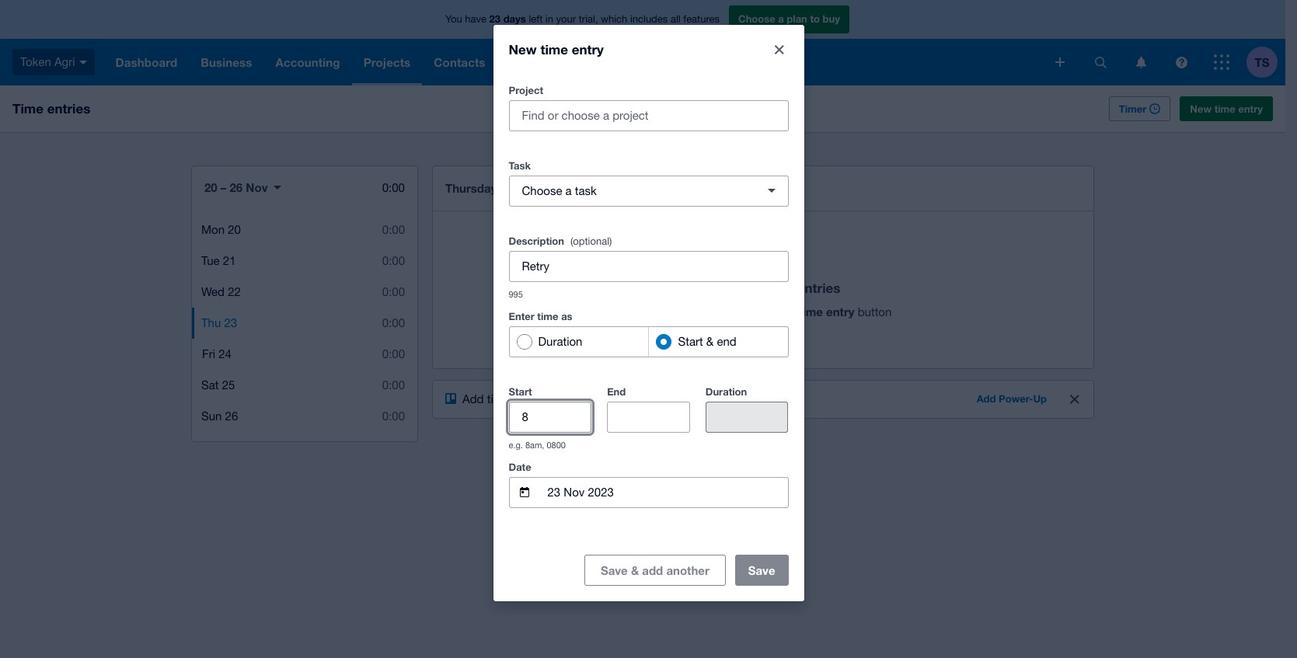 Task type: vqa. For each thing, say whether or not it's contained in the screenshot.
2024
no



Task type: describe. For each thing, give the bounding box(es) containing it.
time inside button
[[1215, 103, 1236, 115]]

2023
[[579, 181, 605, 195]]

choose for choose a plan to buy
[[738, 13, 775, 25]]

1 horizontal spatial new
[[771, 305, 795, 319]]

which
[[601, 13, 627, 25]]

have for 23
[[465, 13, 487, 25]]

start for start
[[509, 385, 532, 398]]

choose for choose a task
[[522, 184, 562, 197]]

time right no
[[766, 280, 794, 296]]

description (optional)
[[509, 234, 612, 247]]

power-
[[999, 393, 1033, 405]]

enter time as
[[509, 310, 573, 322]]

timer button
[[1109, 96, 1171, 121]]

date
[[509, 461, 531, 473]]

e.g.
[[509, 440, 523, 450]]

& for start
[[706, 335, 714, 348]]

directly
[[598, 393, 635, 406]]

as
[[561, 310, 573, 322]]

to inside ts banner
[[810, 13, 820, 25]]

new time entry inside dialog
[[509, 41, 604, 57]]

–
[[221, 180, 226, 194]]

new time entry dialog
[[493, 24, 804, 625]]

clear image
[[1070, 395, 1080, 404]]

tue
[[201, 254, 220, 267]]

new inside button
[[1190, 103, 1212, 115]]

time left as
[[537, 310, 558, 322]]

token agri
[[20, 55, 75, 68]]

Find or choose a project field
[[509, 101, 788, 130]]

23 for thu 23
[[224, 316, 237, 330]]

you for you have 23 days left in your trial, which includes all features
[[445, 13, 462, 25]]

mon 20
[[201, 223, 241, 236]]

end
[[607, 385, 626, 398]]

save button
[[735, 555, 789, 586]]

enter
[[509, 310, 535, 322]]

clear button
[[1063, 387, 1087, 412]]

(optional)
[[570, 235, 612, 247]]

add for add power-up
[[977, 393, 996, 405]]

project
[[509, 84, 543, 96]]

3 0:00 from the top
[[382, 254, 405, 267]]

new time entry inside button
[[1190, 103, 1263, 115]]

up
[[1033, 393, 1047, 405]]

time entries
[[12, 100, 90, 117]]

you have 23 days left in your trial, which includes all features
[[445, 13, 720, 25]]

button
[[858, 305, 892, 319]]

save for save
[[748, 563, 775, 577]]

21
[[223, 254, 236, 267]]

wed 22
[[201, 285, 241, 298]]

time down in
[[541, 41, 568, 57]]

start for start & end
[[678, 335, 703, 348]]

projects
[[553, 393, 594, 406]]

sat
[[201, 379, 219, 392]]

nov
[[246, 180, 268, 194]]

includes
[[630, 13, 668, 25]]

duration inside enter time as group
[[538, 335, 583, 348]]

25
[[222, 379, 235, 392]]

agri
[[54, 55, 75, 68]]

save & add another button
[[584, 516, 726, 625]]

e.g. 8am, 0800
[[509, 440, 566, 450]]

choose a task
[[522, 184, 597, 197]]

4 0:00 from the top
[[382, 285, 405, 298]]

1 0:00 from the top
[[382, 181, 405, 194]]

description
[[509, 234, 564, 247]]

svg image
[[1214, 54, 1230, 70]]

entry inside dialog
[[572, 41, 604, 57]]

no
[[746, 280, 762, 296]]

days
[[503, 13, 526, 25]]

you have no time entries
[[686, 280, 841, 296]]

Duration field
[[706, 402, 788, 432]]

end
[[717, 335, 737, 348]]

time down you have no time entries
[[799, 305, 823, 319]]

7 0:00 from the top
[[382, 379, 405, 392]]

buy
[[823, 13, 840, 25]]

1 horizontal spatial entries
[[797, 280, 841, 296]]

mon
[[201, 223, 225, 236]]

20 – 26 nov button
[[192, 169, 294, 205]]

start & end
[[678, 335, 737, 348]]

0 horizontal spatial to
[[513, 393, 523, 406]]

20 – 26 nov
[[204, 180, 268, 194]]

0 horizontal spatial entries
[[47, 100, 90, 117]]

26 inside popup button
[[230, 180, 243, 194]]

task
[[575, 184, 597, 197]]

Start field
[[509, 402, 591, 432]]

995
[[509, 290, 523, 299]]



Task type: locate. For each thing, give the bounding box(es) containing it.
save left the 'add'
[[601, 563, 628, 577]]

2 add from the left
[[977, 393, 996, 405]]

your left 'projects'
[[526, 393, 549, 406]]

have left no
[[713, 280, 743, 296]]

save & add another
[[601, 563, 709, 577]]

0 horizontal spatial &
[[631, 563, 639, 577]]

have for no
[[713, 280, 743, 296]]

20 left the –
[[204, 180, 217, 194]]

2 save from the left
[[748, 563, 775, 577]]

1 horizontal spatial you
[[686, 280, 709, 296]]

fri
[[202, 347, 215, 361]]

all
[[671, 13, 681, 25]]

save
[[601, 563, 628, 577], [748, 563, 775, 577]]

0 horizontal spatial save
[[601, 563, 628, 577]]

0:00
[[382, 181, 405, 194], [382, 223, 405, 236], [382, 254, 405, 267], [382, 285, 405, 298], [382, 316, 405, 330], [382, 347, 405, 361], [382, 379, 405, 392], [382, 410, 405, 423]]

0 vertical spatial &
[[706, 335, 714, 348]]

1 vertical spatial choose
[[522, 184, 562, 197]]

0 horizontal spatial add
[[462, 393, 484, 406]]

add
[[462, 393, 484, 406], [977, 393, 996, 405]]

svg image
[[1095, 56, 1106, 68], [1136, 56, 1146, 68], [1176, 56, 1187, 68], [1056, 58, 1065, 67], [79, 60, 87, 64]]

add power-up
[[977, 393, 1047, 405]]

fri 24
[[202, 347, 232, 361]]

november
[[519, 181, 576, 195]]

have inside you have 23 days left in your trial, which includes all features
[[465, 13, 487, 25]]

5 0:00 from the top
[[382, 316, 405, 330]]

Retry text field
[[509, 251, 788, 281]]

left
[[529, 13, 543, 25]]

1 horizontal spatial entry
[[826, 305, 855, 319]]

you up start & end
[[686, 280, 709, 296]]

choose inside ts banner
[[738, 13, 775, 25]]

1 horizontal spatial start
[[678, 335, 703, 348]]

to left buy
[[810, 13, 820, 25]]

add
[[642, 563, 663, 577]]

0 vertical spatial new time entry
[[509, 41, 604, 57]]

24
[[219, 347, 232, 361]]

0 vertical spatial new
[[509, 41, 537, 57]]

0 vertical spatial a
[[778, 13, 784, 25]]

0 horizontal spatial your
[[526, 393, 549, 406]]

thursday,
[[445, 181, 499, 195]]

2 horizontal spatial entry
[[1239, 103, 1263, 115]]

new time entry
[[509, 41, 604, 57], [1190, 103, 1263, 115]]

1 vertical spatial you
[[686, 280, 709, 296]]

duration down as
[[538, 335, 583, 348]]

your right in
[[556, 13, 576, 25]]

token
[[20, 55, 51, 68]]

you inside you have 23 days left in your trial, which includes all features
[[445, 13, 462, 25]]

23 left days
[[489, 13, 501, 25]]

26 right the –
[[230, 180, 243, 194]]

plan
[[787, 13, 807, 25]]

23 inside ts banner
[[489, 13, 501, 25]]

from
[[639, 393, 662, 406]]

duration
[[538, 335, 583, 348], [706, 385, 747, 398]]

new time entry down svg image
[[1190, 103, 1263, 115]]

entries up new time entry button at the right of page
[[797, 280, 841, 296]]

1 vertical spatial a
[[566, 184, 572, 197]]

1 horizontal spatial to
[[810, 13, 820, 25]]

choose down task
[[522, 184, 562, 197]]

23
[[489, 13, 501, 25], [503, 181, 516, 195], [224, 316, 237, 330]]

add time to your projects directly from trello
[[462, 393, 693, 406]]

your inside you have 23 days left in your trial, which includes all features
[[556, 13, 576, 25]]

2 vertical spatial entry
[[826, 305, 855, 319]]

a left task
[[566, 184, 572, 197]]

1 vertical spatial start
[[509, 385, 532, 398]]

svg image inside token agri "popup button"
[[79, 60, 87, 64]]

your
[[556, 13, 576, 25], [526, 393, 549, 406]]

thursday, 23 november 2023
[[445, 181, 605, 195]]

1 vertical spatial 20
[[228, 223, 241, 236]]

new time entry button
[[771, 305, 892, 319]]

0 horizontal spatial new
[[509, 41, 537, 57]]

& left the 'add'
[[631, 563, 639, 577]]

1 horizontal spatial have
[[713, 280, 743, 296]]

entry inside button
[[1239, 103, 1263, 115]]

thu
[[201, 316, 221, 330]]

to up e.g.
[[513, 393, 523, 406]]

1 vertical spatial have
[[713, 280, 743, 296]]

have
[[465, 13, 487, 25], [713, 280, 743, 296]]

entries
[[47, 100, 90, 117], [797, 280, 841, 296]]

1 vertical spatial to
[[513, 393, 523, 406]]

End field
[[608, 402, 689, 432]]

1 horizontal spatial 23
[[489, 13, 501, 25]]

20 right "mon"
[[228, 223, 241, 236]]

0 vertical spatial 26
[[230, 180, 243, 194]]

add for add time to your projects directly from trello
[[462, 393, 484, 406]]

entry down ts
[[1239, 103, 1263, 115]]

sun 26
[[201, 410, 238, 423]]

time down svg image
[[1215, 103, 1236, 115]]

& inside 'button'
[[631, 563, 639, 577]]

entry down the trial,
[[572, 41, 604, 57]]

start up "start" field
[[509, 385, 532, 398]]

another
[[666, 563, 709, 577]]

new down days
[[509, 41, 537, 57]]

task
[[509, 159, 531, 171]]

0 vertical spatial 23
[[489, 13, 501, 25]]

save right another
[[748, 563, 775, 577]]

close button
[[764, 34, 795, 65]]

& left the end
[[706, 335, 714, 348]]

trello
[[666, 393, 693, 406]]

time up e.g.
[[487, 393, 510, 406]]

sun
[[201, 410, 222, 423]]

1 vertical spatial 23
[[503, 181, 516, 195]]

token agri button
[[0, 39, 104, 85]]

time
[[541, 41, 568, 57], [1215, 103, 1236, 115], [766, 280, 794, 296], [799, 305, 823, 319], [537, 310, 558, 322], [487, 393, 510, 406]]

new down you have no time entries
[[771, 305, 795, 319]]

23 down task
[[503, 181, 516, 195]]

1 vertical spatial entries
[[797, 280, 841, 296]]

6 0:00 from the top
[[382, 347, 405, 361]]

loading progress bar
[[623, 516, 687, 625]]

Date field
[[546, 478, 788, 507]]

new time entry down in
[[509, 41, 604, 57]]

1 horizontal spatial duration
[[706, 385, 747, 398]]

1 horizontal spatial add
[[977, 393, 996, 405]]

thu 23
[[201, 316, 237, 330]]

start
[[678, 335, 703, 348], [509, 385, 532, 398]]

1 vertical spatial new time entry
[[1190, 103, 1263, 115]]

new
[[509, 41, 537, 57], [1190, 103, 1212, 115], [771, 305, 795, 319]]

1 vertical spatial entry
[[1239, 103, 1263, 115]]

2 horizontal spatial new
[[1190, 103, 1212, 115]]

choose a task button
[[509, 175, 789, 206]]

8 0:00 from the top
[[382, 410, 405, 423]]

time
[[12, 100, 43, 117]]

you left days
[[445, 13, 462, 25]]

0 vertical spatial have
[[465, 13, 487, 25]]

1 vertical spatial 26
[[225, 410, 238, 423]]

new inside dialog
[[509, 41, 537, 57]]

start left the end
[[678, 335, 703, 348]]

22
[[228, 285, 241, 298]]

0 horizontal spatial a
[[566, 184, 572, 197]]

23 right thu
[[224, 316, 237, 330]]

a
[[778, 13, 784, 25], [566, 184, 572, 197]]

26 right sun
[[225, 410, 238, 423]]

0 horizontal spatial choose
[[522, 184, 562, 197]]

a for plan
[[778, 13, 784, 25]]

choose a plan to buy
[[738, 13, 840, 25]]

2 horizontal spatial 23
[[503, 181, 516, 195]]

have left days
[[465, 13, 487, 25]]

choose inside button
[[522, 184, 562, 197]]

ts button
[[1247, 39, 1286, 85]]

20 inside popup button
[[204, 180, 217, 194]]

0 horizontal spatial 20
[[204, 180, 217, 194]]

&
[[706, 335, 714, 348], [631, 563, 639, 577]]

0 horizontal spatial entry
[[572, 41, 604, 57]]

1 horizontal spatial new time entry
[[1190, 103, 1263, 115]]

2 vertical spatial new
[[771, 305, 795, 319]]

choose up close button
[[738, 13, 775, 25]]

tue 21
[[201, 254, 236, 267]]

& inside enter time as group
[[706, 335, 714, 348]]

you for you have no time entries
[[686, 280, 709, 296]]

1 horizontal spatial &
[[706, 335, 714, 348]]

0800
[[547, 440, 566, 450]]

choose
[[738, 13, 775, 25], [522, 184, 562, 197]]

0 vertical spatial start
[[678, 335, 703, 348]]

a left plan
[[778, 13, 784, 25]]

0 horizontal spatial new time entry
[[509, 41, 604, 57]]

1 add from the left
[[462, 393, 484, 406]]

entry left button
[[826, 305, 855, 319]]

timer
[[1119, 103, 1147, 115]]

0 vertical spatial choose
[[738, 13, 775, 25]]

new right timer button
[[1190, 103, 1212, 115]]

1 horizontal spatial your
[[556, 13, 576, 25]]

0 vertical spatial entry
[[572, 41, 604, 57]]

trial,
[[579, 13, 598, 25]]

1 horizontal spatial choose
[[738, 13, 775, 25]]

features
[[683, 13, 720, 25]]

ts banner
[[0, 0, 1286, 85]]

1 horizontal spatial a
[[778, 13, 784, 25]]

& for save
[[631, 563, 639, 577]]

2 vertical spatial 23
[[224, 316, 237, 330]]

duration up duration field
[[706, 385, 747, 398]]

start inside enter time as group
[[678, 335, 703, 348]]

save inside 'button'
[[601, 563, 628, 577]]

1 save from the left
[[601, 563, 628, 577]]

0 horizontal spatial duration
[[538, 335, 583, 348]]

save inside button
[[748, 563, 775, 577]]

add power-up link
[[967, 387, 1056, 412]]

0 vertical spatial you
[[445, 13, 462, 25]]

entry
[[572, 41, 604, 57], [1239, 103, 1263, 115], [826, 305, 855, 319]]

1 vertical spatial new
[[1190, 103, 1212, 115]]

entries right time
[[47, 100, 90, 117]]

sat 25
[[201, 379, 235, 392]]

2 0:00 from the top
[[382, 223, 405, 236]]

0 horizontal spatial 23
[[224, 316, 237, 330]]

0 horizontal spatial have
[[465, 13, 487, 25]]

a inside button
[[566, 184, 572, 197]]

1 vertical spatial your
[[526, 393, 549, 406]]

0 vertical spatial 20
[[204, 180, 217, 194]]

enter time as group
[[509, 326, 789, 357]]

1 vertical spatial duration
[[706, 385, 747, 398]]

close image
[[775, 45, 784, 54]]

8am,
[[525, 440, 544, 450]]

save for save & add another
[[601, 563, 628, 577]]

1 horizontal spatial save
[[748, 563, 775, 577]]

1 vertical spatial &
[[631, 563, 639, 577]]

to
[[810, 13, 820, 25], [513, 393, 523, 406]]

a for task
[[566, 184, 572, 197]]

ts
[[1255, 55, 1270, 69]]

0 vertical spatial duration
[[538, 335, 583, 348]]

0 vertical spatial your
[[556, 13, 576, 25]]

a inside ts banner
[[778, 13, 784, 25]]

you
[[445, 13, 462, 25], [686, 280, 709, 296]]

20
[[204, 180, 217, 194], [228, 223, 241, 236]]

new time entry button
[[1180, 96, 1273, 121]]

in
[[546, 13, 553, 25]]

0 vertical spatial to
[[810, 13, 820, 25]]

23 for thursday, 23 november 2023
[[503, 181, 516, 195]]

0 horizontal spatial you
[[445, 13, 462, 25]]

0 vertical spatial entries
[[47, 100, 90, 117]]

1 horizontal spatial 20
[[228, 223, 241, 236]]

wed
[[201, 285, 225, 298]]

0 horizontal spatial start
[[509, 385, 532, 398]]



